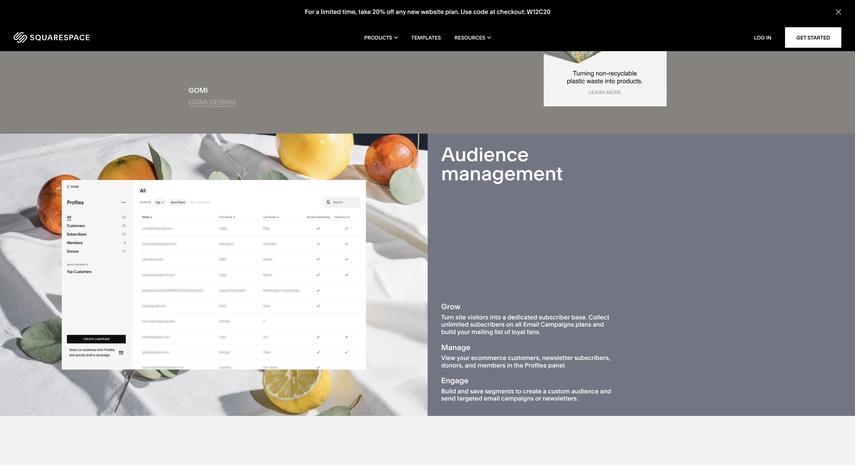 Task type: describe. For each thing, give the bounding box(es) containing it.
log             in
[[755, 34, 772, 41]]

segments
[[485, 388, 514, 396]]

collect
[[589, 314, 610, 322]]

in
[[767, 34, 772, 41]]

and inside the manage view your ecommerce customers, newsletter subscribers, donors, and members in the profiles panel.
[[465, 362, 476, 370]]

products
[[365, 34, 393, 41]]

any
[[396, 8, 406, 16]]

panel.
[[549, 362, 566, 370]]

profiles
[[525, 362, 547, 370]]

grow
[[442, 303, 461, 312]]

a inside engage build and save segments to create a custom audience and send targeted email campaigns or newsletters.
[[543, 388, 547, 396]]

your inside the manage view your ecommerce customers, newsletter subscribers, donors, and members in the profiles panel.
[[457, 355, 470, 362]]

base.
[[572, 314, 588, 322]]

and down the 'engage' in the bottom right of the page
[[458, 388, 469, 396]]

create
[[523, 388, 542, 396]]

gomi
[[189, 87, 208, 95]]

newsletter
[[542, 355, 573, 362]]

audience
[[572, 388, 599, 396]]

send
[[442, 395, 456, 403]]

get
[[797, 34, 807, 41]]

checkout:
[[497, 8, 526, 16]]

time,
[[342, 8, 357, 16]]

to
[[516, 388, 522, 396]]

visitors
[[468, 314, 489, 322]]

build
[[442, 388, 456, 396]]

management
[[442, 162, 563, 186]]

audience
[[442, 143, 529, 167]]

gomi.design
[[189, 99, 236, 107]]

dedicated
[[508, 314, 538, 322]]

unlimited
[[442, 321, 469, 329]]

a inside the grow turn site visitors into a dedicated subscriber base. collect unlimited subscribers on all email campaigns plans and build your mailing list of loyal fans.
[[503, 314, 506, 322]]

engage
[[442, 377, 469, 386]]

20%
[[372, 8, 385, 16]]

log             in link
[[755, 34, 772, 41]]

manage
[[442, 344, 471, 353]]

and right audience
[[601, 388, 612, 396]]

squarespace logo link
[[14, 32, 179, 43]]

website
[[421, 8, 444, 16]]

mailing
[[472, 329, 494, 336]]

limited
[[321, 8, 341, 16]]

build
[[442, 329, 456, 336]]

fans.
[[527, 329, 541, 336]]

list
[[495, 329, 503, 336]]

of
[[505, 329, 511, 336]]

turn
[[442, 314, 454, 322]]

templates
[[412, 34, 441, 41]]

products button
[[365, 24, 398, 51]]

customer profiles ui image
[[62, 180, 366, 370]]



Task type: vqa. For each thing, say whether or not it's contained in the screenshot.
Terms
no



Task type: locate. For each thing, give the bounding box(es) containing it.
gomi website image
[[544, 0, 667, 107]]

on
[[507, 321, 514, 329]]

subscribers,
[[575, 355, 611, 362]]

resources button
[[455, 24, 491, 51]]

into
[[490, 314, 501, 322]]

members
[[478, 362, 506, 370]]

get started link
[[786, 27, 842, 48]]

templates link
[[412, 24, 441, 51]]

plans
[[576, 321, 592, 329]]

custom
[[548, 388, 570, 396]]

2 vertical spatial a
[[543, 388, 547, 396]]

loyal
[[512, 329, 526, 336]]

newsletters.
[[543, 395, 579, 403]]

a right or on the right bottom of page
[[543, 388, 547, 396]]

save
[[470, 388, 484, 396]]

audience management
[[442, 143, 563, 186]]

campaigns
[[502, 395, 534, 403]]

use
[[461, 8, 472, 16]]

subscribers
[[471, 321, 505, 329]]

email
[[524, 321, 540, 329]]

new
[[407, 8, 420, 16]]

targeted
[[457, 395, 483, 403]]

your inside the grow turn site visitors into a dedicated subscriber base. collect unlimited subscribers on all email campaigns plans and build your mailing list of loyal fans.
[[458, 329, 471, 336]]

0 horizontal spatial a
[[316, 8, 319, 16]]

and right donors,
[[465, 362, 476, 370]]

manage view your ecommerce customers, newsletter subscribers, donors, and members in the profiles panel.
[[442, 344, 611, 370]]

a
[[316, 8, 319, 16], [503, 314, 506, 322], [543, 388, 547, 396]]

1 vertical spatial a
[[503, 314, 506, 322]]

0 vertical spatial your
[[458, 329, 471, 336]]

log
[[755, 34, 765, 41]]

off
[[387, 8, 394, 16]]

code
[[474, 8, 488, 16]]

your down manage
[[457, 355, 470, 362]]

resources
[[455, 34, 486, 41]]

for a limited time, take 20% off any new website plan. use code at checkout: w12c20
[[305, 8, 551, 16]]

1 vertical spatial your
[[457, 355, 470, 362]]

view
[[442, 355, 456, 362]]

0 vertical spatial a
[[316, 8, 319, 16]]

the
[[514, 362, 524, 370]]

plan.
[[445, 8, 460, 16]]

subscriber
[[539, 314, 570, 322]]

w12c20
[[527, 8, 551, 16]]

a right "for"
[[316, 8, 319, 16]]

campaigns
[[541, 321, 575, 329]]

started
[[808, 34, 831, 41]]

get started
[[797, 34, 831, 41]]

or
[[536, 395, 542, 403]]

ecommerce
[[471, 355, 507, 362]]

1 horizontal spatial a
[[503, 314, 506, 322]]

your
[[458, 329, 471, 336], [457, 355, 470, 362]]

at
[[490, 8, 496, 16]]

grow turn site visitors into a dedicated subscriber base. collect unlimited subscribers on all email campaigns plans and build your mailing list of loyal fans.
[[442, 303, 610, 336]]

gomi.design link
[[189, 99, 236, 107]]

squarespace logo image
[[14, 32, 89, 43]]

and
[[593, 321, 604, 329], [465, 362, 476, 370], [458, 388, 469, 396], [601, 388, 612, 396]]

fruits on a tablecloth image
[[0, 134, 428, 417]]

your down site
[[458, 329, 471, 336]]

take
[[359, 8, 371, 16]]

for
[[305, 8, 314, 16]]

in
[[507, 362, 513, 370]]

and inside the grow turn site visitors into a dedicated subscriber base. collect unlimited subscribers on all email campaigns plans and build your mailing list of loyal fans.
[[593, 321, 604, 329]]

a right into
[[503, 314, 506, 322]]

customers,
[[508, 355, 541, 362]]

site
[[456, 314, 466, 322]]

and right plans
[[593, 321, 604, 329]]

donors,
[[442, 362, 464, 370]]

email
[[484, 395, 500, 403]]

all
[[515, 321, 522, 329]]

engage build and save segments to create a custom audience and send targeted email campaigns or newsletters.
[[442, 377, 612, 403]]

2 horizontal spatial a
[[543, 388, 547, 396]]



